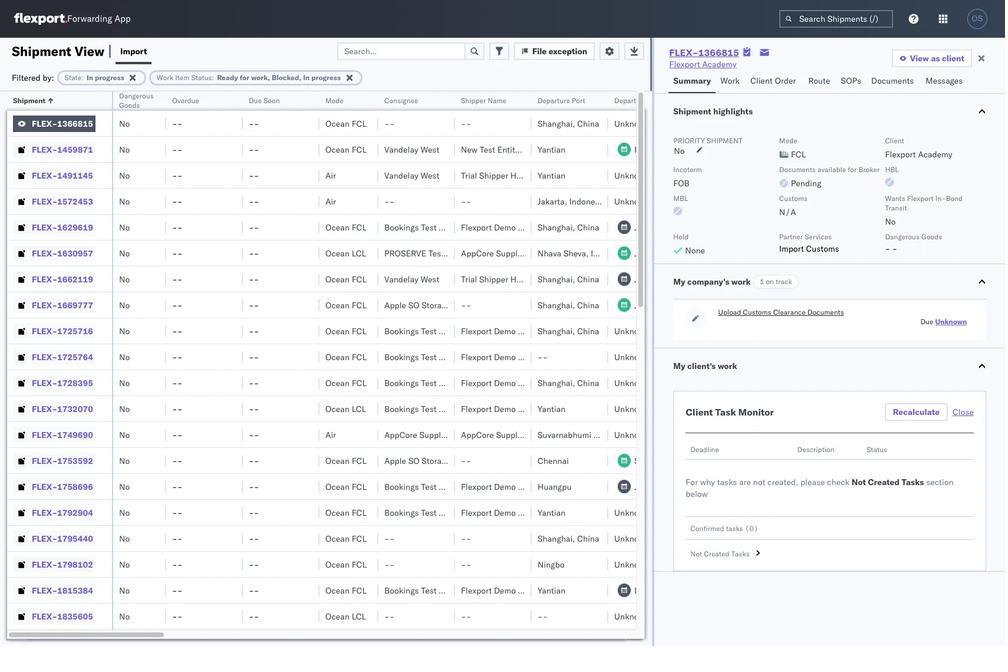 Task type: describe. For each thing, give the bounding box(es) containing it.
4 resize handle column header from the left
[[306, 91, 320, 647]]

services
[[805, 232, 833, 241]]

client task monitor
[[686, 407, 775, 418]]

0
[[750, 525, 754, 533]]

resize handle column header for shipper name
[[518, 91, 532, 647]]

shanghai, china for flex-1366815
[[538, 118, 600, 129]]

co. for 1725764
[[550, 352, 561, 363]]

1 horizontal spatial tasks
[[902, 477, 925, 488]]

03,
[[647, 300, 660, 311]]

ocean for 1725764
[[326, 352, 350, 363]]

app
[[115, 13, 131, 24]]

jun
[[635, 248, 648, 259]]

flex- for flex-1572453 button
[[32, 196, 57, 207]]

file
[[533, 46, 547, 56]]

0 horizontal spatial view
[[75, 43, 104, 59]]

flex- for flex-1725764 button
[[32, 352, 57, 363]]

china for flex-1725716
[[578, 326, 600, 337]]

ocean for 1753592
[[326, 456, 350, 466]]

flexport for 1728395
[[461, 378, 492, 389]]

as
[[932, 53, 941, 64]]

jan for jan 24, 2023 cst
[[635, 274, 647, 285]]

shipment view
[[12, 43, 104, 59]]

by:
[[43, 72, 54, 83]]

use) for shanghai, china
[[491, 300, 512, 311]]

1669777
[[57, 300, 93, 311]]

2 progress from the left
[[312, 73, 341, 82]]

air for vandelay west
[[326, 170, 336, 181]]

supply left ag
[[420, 430, 445, 440]]

no for flex-1758696
[[119, 482, 130, 492]]

test for flex-1630957
[[429, 248, 444, 259]]

ocean for 1835605
[[326, 612, 350, 622]]

demo for 1732070
[[494, 404, 516, 414]]

departure for departure port
[[538, 96, 570, 105]]

view inside button
[[911, 53, 930, 64]]

shanghai, for flex-1629619
[[538, 222, 576, 233]]

)
[[754, 525, 759, 533]]

client flexport academy incoterm fob
[[674, 136, 953, 189]]

flex-1749690
[[32, 430, 93, 440]]

state
[[65, 73, 82, 82]]

consignee for flex-1792904
[[439, 508, 479, 518]]

flexport for 1725764
[[461, 352, 492, 363]]

flex-1725764 button
[[13, 349, 95, 366]]

priority
[[674, 136, 705, 145]]

bookings for flex-1758696
[[385, 482, 419, 492]]

tasks inside not created tasks button
[[732, 550, 750, 559]]

0 vertical spatial due
[[249, 96, 262, 105]]

flex-1630957
[[32, 248, 93, 259]]

departure for departure date
[[615, 96, 647, 105]]

name
[[488, 96, 507, 105]]

ocean lcl for bookings test consignee
[[326, 404, 367, 414]]

forwarding
[[67, 13, 112, 24]]

2 in from the left
[[303, 73, 310, 82]]

account
[[446, 248, 478, 259]]

not created tasks button
[[686, 550, 975, 559]]

shipment highlights button
[[655, 94, 1006, 129]]

flex-1459871 button
[[13, 141, 95, 158]]

yantian for flex-1732070
[[538, 404, 566, 414]]

ocean lcl for proserve test account
[[326, 248, 367, 259]]

flex-1366815 link
[[670, 47, 740, 58]]

date
[[649, 96, 664, 105]]

jul 05, 2022 cdt
[[635, 222, 701, 233]]

flex-1815384 button
[[13, 583, 95, 599]]

flex-1758696
[[32, 482, 93, 492]]

no down priority
[[675, 146, 685, 156]]

Search Shipments (/) text field
[[780, 10, 894, 28]]

import button
[[116, 38, 152, 64]]

2022 for 15,
[[665, 248, 685, 259]]

co. for 1792904
[[550, 508, 561, 518]]

fcl for flex-1792904
[[352, 508, 367, 518]]

co. for 1725716
[[550, 326, 561, 337]]

not inside button
[[691, 550, 703, 559]]

shipment highlights
[[674, 106, 754, 117]]

flex-1572453 button
[[13, 193, 95, 210]]

1792904
[[57, 508, 93, 518]]

1835605
[[57, 612, 93, 622]]

2 vandelay from the top
[[385, 170, 419, 181]]

close button
[[954, 407, 975, 418]]

01,
[[649, 482, 662, 492]]

0 horizontal spatial status
[[191, 73, 212, 82]]

test for flex-1732070
[[421, 404, 437, 414]]

flexport demo shipper co. for 1728395
[[461, 378, 561, 389]]

my client's work button
[[655, 349, 1006, 384]]

flex-1669777 button
[[13, 297, 95, 314]]

0 vertical spatial academy
[[703, 59, 737, 70]]

bookings test consignee for flex-1758696
[[385, 482, 479, 492]]

shipper name
[[461, 96, 507, 105]]

so for shanghai, china
[[409, 300, 420, 311]]

flexport inside wants flexport in-bond transit no
[[908, 194, 934, 203]]

no for flex-1662119
[[119, 274, 130, 285]]

ocean for 1758696
[[326, 482, 350, 492]]

flex-1758696 button
[[13, 479, 95, 495]]

bookings test consignee for flex-1629619
[[385, 222, 479, 233]]

fcl for flex-1669777
[[352, 300, 367, 311]]

shanghai, china for flex-1669777
[[538, 300, 600, 311]]

apple so storage (do not use) for chennai
[[385, 456, 512, 466]]

flex-1749690 button
[[13, 427, 95, 443]]

fob
[[674, 178, 690, 189]]

goods for dangerous goods
[[119, 101, 140, 110]]

wants flexport in-bond transit no
[[886, 194, 964, 227]]

departure port
[[538, 96, 586, 105]]

n/a
[[780, 207, 797, 218]]

1 in from the left
[[87, 73, 93, 82]]

1 progress from the left
[[95, 73, 124, 82]]

description
[[798, 445, 835, 454]]

resize handle column header for mode
[[365, 91, 379, 647]]

shipper for flex-1728395
[[518, 378, 548, 389]]

flex- for flex-1749690 button
[[32, 430, 57, 440]]

work button
[[716, 70, 746, 93]]

0 vertical spatial tasks
[[718, 477, 738, 488]]

2023 for 08,
[[666, 144, 686, 155]]

fcl for flex-1725716
[[352, 326, 367, 337]]

unknown for 1792904
[[615, 508, 650, 518]]

shipment for shipment highlights
[[674, 106, 712, 117]]

2 vandelay west from the top
[[385, 170, 440, 181]]

use) for chennai
[[491, 456, 512, 466]]

1728395
[[57, 378, 93, 389]]

sep
[[635, 456, 649, 466]]

1629619
[[57, 222, 93, 233]]

china for flex-1669777
[[578, 300, 600, 311]]

shanghai, for flex-1669777
[[538, 300, 576, 311]]

overdue
[[172, 96, 199, 105]]

demo for 1815384
[[494, 586, 516, 596]]

1491145
[[57, 170, 93, 181]]

my for my company's work
[[674, 277, 686, 287]]

flex-1491145
[[32, 170, 93, 181]]

flex-1795440 button
[[13, 531, 95, 547]]

port
[[572, 96, 586, 105]]

flex- for flex-1669777 button at the left
[[32, 300, 57, 311]]

consignee for flex-1758696
[[439, 482, 479, 492]]

hector for yantian
[[511, 170, 536, 181]]

resize handle column header for shipment
[[98, 91, 112, 647]]

flex-1728395 button
[[13, 375, 95, 391]]

2 west from the top
[[421, 170, 440, 181]]

flexport demo shipper co. for 1732070
[[461, 404, 561, 414]]

flexport academy link
[[670, 58, 737, 70]]

unknown for 1732070
[[615, 404, 650, 414]]

feb
[[635, 144, 649, 155]]

summary
[[674, 76, 712, 86]]

vandelay west for feb 08, 2023 cst
[[385, 144, 440, 155]]

1 : from the left
[[82, 73, 84, 82]]

documents available for broker
[[780, 165, 880, 174]]

jakarta, indonesia
[[538, 196, 606, 207]]

2023 for 24,
[[664, 274, 685, 285]]

new
[[461, 144, 478, 155]]

shanghai, china for flex-1662119
[[538, 274, 600, 285]]

shipper for flex-1758696
[[518, 482, 548, 492]]

flex-1835605 button
[[13, 609, 95, 625]]

consignee for flex-1732070
[[439, 404, 479, 414]]

created,
[[768, 477, 799, 488]]

academy inside client flexport academy incoterm fob
[[919, 149, 953, 160]]

fcl for flex-1725764
[[352, 352, 367, 363]]

so for chennai
[[409, 456, 420, 466]]

west for feb
[[421, 144, 440, 155]]

view as client
[[911, 53, 965, 64]]

no for flex-1795440
[[119, 534, 130, 544]]

flex-1753592
[[32, 456, 93, 466]]

yantian for flex-1815384
[[538, 586, 566, 596]]

flex-1662119 button
[[13, 271, 95, 288]]

air for --
[[326, 196, 336, 207]]

1725764
[[57, 352, 93, 363]]

shanghai, for flex-1366815
[[538, 118, 576, 129]]

flexport demo shipper co. for 1725716
[[461, 326, 561, 337]]

flex-1629619 button
[[13, 219, 95, 236]]

0 vertical spatial flex-1366815
[[670, 47, 740, 58]]

consignee button
[[379, 94, 444, 106]]

2022 for 12,
[[666, 456, 687, 466]]

work item status : ready for work, blocked, in progress
[[157, 73, 341, 82]]

hold
[[674, 232, 689, 241]]

feb 08, 2023 cst
[[635, 144, 704, 155]]

recalculate button
[[886, 404, 949, 421]]

unknown for 1795440
[[615, 534, 650, 544]]

unknown for 1725716
[[615, 326, 650, 337]]

cdt right "17:00" at the right of the page
[[710, 300, 726, 311]]

ocean fcl for flex-1792904
[[326, 508, 367, 518]]

cst for dec 09, 2022 cst
[[689, 586, 705, 596]]

fcl for flex-1728395
[[352, 378, 367, 389]]

no for flex-1815384
[[119, 586, 130, 596]]

flex-1815384
[[32, 586, 93, 596]]

no for flex-1728395
[[119, 378, 130, 389]]

0 vertical spatial customs
[[780, 194, 808, 203]]

flex-1792904 button
[[13, 505, 95, 521]]

unknown for 1725764
[[615, 352, 650, 363]]

appcore for appcore supply ag
[[461, 430, 494, 440]]

co. for 1732070
[[550, 404, 561, 414]]

1630957
[[57, 248, 93, 259]]

work for my client's work
[[718, 361, 738, 372]]

unknown button
[[936, 317, 968, 326]]

cdt up none
[[685, 222, 701, 233]]

appcore supply ag
[[385, 430, 459, 440]]

vandelay for jan 24, 2023 cst
[[385, 274, 419, 285]]

ocean fcl for flex-1798102
[[326, 560, 367, 570]]

china for flex-1795440
[[578, 534, 600, 544]]

transit
[[886, 204, 908, 212]]

are
[[740, 477, 752, 488]]

proserve
[[385, 248, 427, 259]]

order
[[776, 76, 797, 86]]

departure port button
[[532, 94, 597, 106]]

ocean for 1728395
[[326, 378, 350, 389]]

1798102
[[57, 560, 93, 570]]

1 horizontal spatial status
[[867, 445, 888, 454]]

flex-1795440
[[32, 534, 93, 544]]

0 horizontal spatial for
[[240, 73, 250, 82]]

test for flex-1725716
[[421, 326, 437, 337]]

jan 01, 2023 cst
[[635, 482, 702, 492]]



Task type: locate. For each thing, give the bounding box(es) containing it.
os button
[[965, 5, 992, 32]]

13 ocean from the top
[[326, 508, 350, 518]]

no right 1835605
[[119, 612, 130, 622]]

shipper for flex-1629619
[[518, 222, 548, 233]]

no right 1669777
[[119, 300, 130, 311]]

jan left 01,
[[635, 482, 647, 492]]

flex- down flex-1669777 button at the left
[[32, 326, 57, 337]]

1815384
[[57, 586, 93, 596]]

2 vertical spatial vandelay west
[[385, 274, 440, 285]]

documents right sops button
[[872, 76, 915, 86]]

forwarding app
[[67, 13, 131, 24]]

ready
[[217, 73, 238, 82]]

blocked,
[[272, 73, 302, 82]]

goods down wants flexport in-bond transit no
[[922, 232, 943, 241]]

indonesia
[[570, 196, 606, 207]]

ocean for 1669777
[[326, 300, 350, 311]]

1 horizontal spatial client
[[751, 76, 773, 86]]

4 co. from the top
[[550, 378, 561, 389]]

0 vertical spatial import
[[120, 46, 147, 56]]

status
[[191, 73, 212, 82], [867, 445, 888, 454]]

6 co. from the top
[[550, 482, 561, 492]]

1 appcore supply ltd from the top
[[461, 248, 536, 259]]

below
[[686, 489, 708, 500]]

academy
[[703, 59, 737, 70], [919, 149, 953, 160]]

departure inside departure date button
[[615, 96, 647, 105]]

2 departure from the left
[[615, 96, 647, 105]]

2 shanghai, from the top
[[538, 222, 576, 233]]

customs inside upload customs clearance documents due unknown
[[744, 308, 772, 317]]

1 yantian from the top
[[538, 144, 566, 155]]

3 resize handle column header from the left
[[229, 91, 243, 647]]

work inside button
[[721, 76, 740, 86]]

1 apple from the top
[[385, 300, 407, 311]]

customs inside partner services import customs
[[807, 244, 840, 254]]

dangerous for dangerous goods
[[119, 91, 154, 100]]

in right blocked,
[[303, 73, 310, 82]]

progress up dangerous goods
[[95, 73, 124, 82]]

11 ocean fcl from the top
[[326, 508, 367, 518]]

0 vertical spatial dangerous
[[119, 91, 154, 100]]

documents up pending
[[780, 165, 817, 174]]

client up hbl
[[886, 136, 905, 145]]

1 air from the top
[[326, 170, 336, 181]]

(do down ag
[[453, 456, 470, 466]]

2 vertical spatial west
[[421, 274, 440, 285]]

3 china from the top
[[578, 274, 600, 285]]

no for flex-1753592
[[119, 456, 130, 466]]

shipment down departure date button in the right of the page
[[674, 106, 712, 117]]

0 horizontal spatial not
[[691, 550, 703, 559]]

2 vertical spatial 2023
[[664, 482, 685, 492]]

3 bookings test consignee from the top
[[385, 352, 479, 363]]

1 vertical spatial storage
[[422, 456, 451, 466]]

flexport inside client flexport academy incoterm fob
[[886, 149, 917, 160]]

0 vertical spatial work
[[732, 277, 751, 287]]

in right state
[[87, 73, 93, 82]]

fcl for flex-1662119
[[352, 274, 367, 285]]

5 bookings from the top
[[385, 404, 419, 414]]

client
[[751, 76, 773, 86], [886, 136, 905, 145], [686, 407, 714, 418]]

2 vertical spatial lcl
[[352, 612, 367, 622]]

0 vertical spatial not
[[852, 477, 867, 488]]

5 demo from the top
[[494, 404, 516, 414]]

: right by:
[[82, 73, 84, 82]]

7 ocean fcl from the top
[[326, 352, 367, 363]]

1 horizontal spatial view
[[911, 53, 930, 64]]

shipment up by:
[[12, 43, 71, 59]]

1 ocean from the top
[[326, 118, 350, 129]]

flexport demo shipper co. for 1629619
[[461, 222, 561, 233]]

yantian up jakarta,
[[538, 170, 566, 181]]

1 vertical spatial created
[[705, 550, 730, 559]]

0 horizontal spatial created
[[705, 550, 730, 559]]

1 storage from the top
[[422, 300, 451, 311]]

2 yantian from the top
[[538, 170, 566, 181]]

16 ocean from the top
[[326, 586, 350, 596]]

4 shanghai, from the top
[[538, 300, 576, 311]]

0 vertical spatial use)
[[491, 300, 512, 311]]

15 ocean from the top
[[326, 560, 350, 570]]

2022 right 05, at the top right of page
[[662, 222, 683, 233]]

0 horizontal spatial progress
[[95, 73, 124, 82]]

2022 right 12,
[[666, 456, 687, 466]]

1 vertical spatial jan
[[635, 482, 647, 492]]

13 ocean fcl from the top
[[326, 560, 367, 570]]

dangerous goods
[[119, 91, 154, 110]]

dangerous inside dangerous goods - -
[[886, 232, 920, 241]]

cst for feb 08, 2023 cst
[[689, 144, 704, 155]]

departure inside departure port button
[[538, 96, 570, 105]]

2 trial from the top
[[461, 274, 478, 285]]

apple for shanghai, china
[[385, 300, 407, 311]]

no right 1728395
[[119, 378, 130, 389]]

storage
[[422, 300, 451, 311], [422, 456, 451, 466]]

shanghai, for flex-1725716
[[538, 326, 576, 337]]

shipment button
[[7, 94, 100, 106]]

appcore supply ltd for proserve test account
[[461, 248, 536, 259]]

due left unknown button
[[921, 317, 934, 326]]

flex- up flex-1630957 button
[[32, 222, 57, 233]]

ocean for 1662119
[[326, 274, 350, 285]]

9 ocean from the top
[[326, 378, 350, 389]]

17 ocean from the top
[[326, 612, 350, 622]]

flex- up flex-1749690 button
[[32, 404, 57, 414]]

7 ocean from the top
[[326, 326, 350, 337]]

no right 1795440
[[119, 534, 130, 544]]

bond
[[947, 194, 964, 203]]

shipper
[[461, 96, 486, 105], [480, 170, 509, 181], [518, 222, 548, 233], [480, 274, 509, 285], [518, 326, 548, 337], [518, 352, 548, 363], [518, 378, 548, 389], [518, 404, 548, 414], [518, 482, 548, 492], [518, 508, 548, 518], [518, 586, 548, 596]]

flex- down flex-1795440 button at the left bottom of page
[[32, 560, 57, 570]]

created right check
[[869, 477, 900, 488]]

flexport for 1629619
[[461, 222, 492, 233]]

1 horizontal spatial :
[[212, 73, 214, 82]]

no right 1749690
[[119, 430, 130, 440]]

view up state : in progress
[[75, 43, 104, 59]]

ocean lcl
[[326, 248, 367, 259], [326, 404, 367, 414], [326, 612, 367, 622]]

0 vertical spatial created
[[869, 477, 900, 488]]

3 ocean lcl from the top
[[326, 612, 367, 622]]

flex- up flex-1795440 button at the left bottom of page
[[32, 508, 57, 518]]

2 resize handle column header from the left
[[152, 91, 166, 647]]

2 : from the left
[[212, 73, 214, 82]]

0 horizontal spatial import
[[120, 46, 147, 56]]

1 not from the top
[[472, 300, 488, 311]]

trial down the new
[[461, 170, 478, 181]]

1 vertical spatial vandelay
[[385, 170, 419, 181]]

appcore supply ltd for appcore supply ag
[[461, 430, 536, 440]]

cst up "17:00" at the right of the page
[[687, 274, 702, 285]]

mode inside button
[[326, 96, 344, 105]]

no for flex-1669777
[[119, 300, 130, 311]]

6 china from the top
[[578, 378, 600, 389]]

yantian for flex-1792904
[[538, 508, 566, 518]]

for
[[240, 73, 250, 82], [849, 165, 857, 174]]

6 ocean fcl from the top
[[326, 326, 367, 337]]

fcl
[[352, 118, 367, 129], [352, 144, 367, 155], [792, 149, 807, 160], [352, 222, 367, 233], [352, 274, 367, 285], [352, 300, 367, 311], [352, 326, 367, 337], [352, 352, 367, 363], [352, 378, 367, 389], [352, 456, 367, 466], [352, 482, 367, 492], [352, 508, 367, 518], [352, 534, 367, 544], [352, 560, 367, 570], [352, 586, 367, 596]]

bookings for flex-1732070
[[385, 404, 419, 414]]

2 demo from the top
[[494, 326, 516, 337]]

cdt right 14:30
[[713, 248, 728, 259]]

0 horizontal spatial client
[[686, 407, 714, 418]]

item
[[175, 73, 190, 82]]

jul left 05, at the top right of page
[[635, 222, 645, 233]]

1 vertical spatial goods
[[922, 232, 943, 241]]

flex- for flex-1798102 button
[[32, 560, 57, 570]]

yantian for flex-1491145
[[538, 170, 566, 181]]

3 vandelay west from the top
[[385, 274, 440, 285]]

no for flex-1629619
[[119, 222, 130, 233]]

flex- down 'flex-1753592' button
[[32, 482, 57, 492]]

flex-1629619
[[32, 222, 93, 233]]

flex-1366815 down shipment button at the left top of the page
[[32, 118, 93, 129]]

1 horizontal spatial mode
[[780, 136, 798, 145]]

client inside client flexport academy incoterm fob
[[886, 136, 905, 145]]

1 vertical spatial customs
[[807, 244, 840, 254]]

1 vertical spatial west
[[421, 170, 440, 181]]

shipment inside button
[[13, 96, 45, 105]]

1 (do from the top
[[453, 300, 470, 311]]

0 horizontal spatial mode
[[326, 96, 344, 105]]

work left 1
[[732, 277, 751, 287]]

import inside button
[[120, 46, 147, 56]]

1 bookings from the top
[[385, 222, 419, 233]]

0 vertical spatial jan
[[635, 274, 647, 285]]

1 vertical spatial apple so storage (do not use)
[[385, 456, 512, 466]]

flex- down flex-1815384 'button'
[[32, 612, 57, 622]]

1 vertical spatial ltd
[[524, 430, 536, 440]]

new test entity 2
[[461, 144, 527, 155]]

jul for jul 03, 2022 17:00 cdt
[[635, 300, 645, 311]]

0 horizontal spatial 1366815
[[57, 118, 93, 129]]

5 shanghai, china from the top
[[538, 326, 600, 337]]

unknown for 1728395
[[615, 378, 650, 389]]

flex- up flex-1798102 button
[[32, 534, 57, 544]]

4 ocean from the top
[[326, 248, 350, 259]]

no for flex-1459871
[[119, 144, 130, 155]]

ocean
[[326, 118, 350, 129], [326, 144, 350, 155], [326, 222, 350, 233], [326, 248, 350, 259], [326, 274, 350, 285], [326, 300, 350, 311], [326, 326, 350, 337], [326, 352, 350, 363], [326, 378, 350, 389], [326, 404, 350, 414], [326, 456, 350, 466], [326, 482, 350, 492], [326, 508, 350, 518], [326, 534, 350, 544], [326, 560, 350, 570], [326, 586, 350, 596], [326, 612, 350, 622]]

tasks left "section" in the right of the page
[[902, 477, 925, 488]]

not
[[472, 300, 488, 311], [472, 456, 488, 466]]

1 vertical spatial use)
[[491, 456, 512, 466]]

dangerous goods button
[[113, 89, 162, 110]]

no right 1662119
[[119, 274, 130, 285]]

2 vertical spatial vandelay
[[385, 274, 419, 285]]

no for flex-1792904
[[119, 508, 130, 518]]

Search... text field
[[337, 42, 466, 60]]

bookings test consignee
[[385, 222, 479, 233], [385, 326, 479, 337], [385, 352, 479, 363], [385, 378, 479, 389], [385, 404, 479, 414], [385, 482, 479, 492], [385, 508, 479, 518], [385, 586, 479, 596]]

goods inside dangerous goods - -
[[922, 232, 943, 241]]

5 flexport demo shipper co. from the top
[[461, 404, 561, 414]]

appcore supply ltd
[[461, 248, 536, 259], [461, 430, 536, 440]]

flex- for flex-1815384 'button'
[[32, 586, 57, 596]]

4 ocean fcl from the top
[[326, 274, 367, 285]]

0 vertical spatial jul
[[635, 222, 645, 233]]

5 china from the top
[[578, 326, 600, 337]]

no for flex-1798102
[[119, 560, 130, 570]]

trial
[[461, 170, 478, 181], [461, 274, 478, 285]]

3 vandelay from the top
[[385, 274, 419, 285]]

supply
[[496, 248, 522, 259], [420, 430, 445, 440], [496, 430, 522, 440]]

1 vertical spatial status
[[867, 445, 888, 454]]

8 bookings test consignee from the top
[[385, 586, 479, 596]]

unknown for 1749690
[[615, 430, 650, 440]]

flexport demo shipper co. for 1815384
[[461, 586, 561, 596]]

2 ltd from the top
[[524, 430, 536, 440]]

upload customs clearance documents due unknown
[[719, 308, 968, 326]]

1 resize handle column header from the left
[[98, 91, 112, 647]]

0 vertical spatial ltd
[[524, 248, 536, 259]]

no for flex-1725764
[[119, 352, 130, 363]]

flex- down shipment button at the left top of the page
[[32, 118, 57, 129]]

1 horizontal spatial progress
[[312, 73, 341, 82]]

unknown for 1835605
[[615, 612, 650, 622]]

7 co. from the top
[[550, 508, 561, 518]]

ocean for 1795440
[[326, 534, 350, 544]]

0 vertical spatial documents
[[872, 76, 915, 86]]

flex-1630957 button
[[13, 245, 95, 262]]

1 horizontal spatial not
[[852, 477, 867, 488]]

apple for chennai
[[385, 456, 407, 466]]

incoterm
[[674, 165, 703, 174]]

shipper for flex-1725764
[[518, 352, 548, 363]]

flex-1366815 inside flex-1366815 'button'
[[32, 118, 93, 129]]

10 ocean fcl from the top
[[326, 482, 367, 492]]

0 vertical spatial hector
[[511, 170, 536, 181]]

5 ocean from the top
[[326, 274, 350, 285]]

-
[[172, 118, 177, 129], [177, 118, 183, 129], [249, 118, 254, 129], [254, 118, 259, 129], [385, 118, 390, 129], [390, 118, 395, 129], [461, 118, 467, 129], [467, 118, 472, 129], [172, 144, 177, 155], [177, 144, 183, 155], [249, 144, 254, 155], [254, 144, 259, 155], [172, 170, 177, 181], [177, 170, 183, 181], [249, 170, 254, 181], [254, 170, 259, 181], [172, 196, 177, 207], [177, 196, 183, 207], [249, 196, 254, 207], [254, 196, 259, 207], [385, 196, 390, 207], [390, 196, 395, 207], [461, 196, 467, 207], [467, 196, 472, 207], [172, 222, 177, 233], [177, 222, 183, 233], [249, 222, 254, 233], [254, 222, 259, 233], [886, 244, 891, 254], [893, 244, 898, 254], [172, 248, 177, 259], [177, 248, 183, 259], [249, 248, 254, 259], [254, 248, 259, 259], [172, 274, 177, 285], [177, 274, 183, 285], [249, 274, 254, 285], [254, 274, 259, 285], [172, 300, 177, 311], [177, 300, 183, 311], [249, 300, 254, 311], [254, 300, 259, 311], [461, 300, 467, 311], [467, 300, 472, 311], [172, 326, 177, 337], [177, 326, 183, 337], [249, 326, 254, 337], [254, 326, 259, 337], [172, 352, 177, 363], [177, 352, 183, 363], [249, 352, 254, 363], [254, 352, 259, 363], [538, 352, 543, 363], [543, 352, 548, 363], [172, 378, 177, 389], [177, 378, 183, 389], [249, 378, 254, 389], [254, 378, 259, 389], [172, 404, 177, 414], [177, 404, 183, 414], [249, 404, 254, 414], [254, 404, 259, 414], [172, 430, 177, 440], [177, 430, 183, 440], [249, 430, 254, 440], [254, 430, 259, 440], [172, 456, 177, 466], [177, 456, 183, 466], [249, 456, 254, 466], [254, 456, 259, 466], [461, 456, 467, 466], [467, 456, 472, 466], [172, 482, 177, 492], [177, 482, 183, 492], [249, 482, 254, 492], [254, 482, 259, 492], [172, 508, 177, 518], [177, 508, 183, 518], [249, 508, 254, 518], [254, 508, 259, 518], [172, 534, 177, 544], [177, 534, 183, 544], [249, 534, 254, 544], [254, 534, 259, 544], [385, 534, 390, 544], [390, 534, 395, 544], [461, 534, 467, 544], [467, 534, 472, 544], [172, 560, 177, 570], [177, 560, 183, 570], [249, 560, 254, 570], [254, 560, 259, 570], [385, 560, 390, 570], [390, 560, 395, 570], [461, 560, 467, 570], [467, 560, 472, 570], [172, 586, 177, 596], [177, 586, 183, 596], [249, 586, 254, 596], [254, 586, 259, 596], [172, 612, 177, 622], [177, 612, 183, 622], [249, 612, 254, 622], [254, 612, 259, 622], [385, 612, 390, 622], [390, 612, 395, 622], [461, 612, 467, 622], [467, 612, 472, 622], [538, 612, 543, 622], [543, 612, 548, 622]]

4 shanghai, china from the top
[[538, 300, 600, 311]]

shipper for flex-1725716
[[518, 326, 548, 337]]

no inside wants flexport in-bond transit no
[[886, 217, 897, 227]]

1 vertical spatial trial shipper hector
[[461, 274, 536, 285]]

goods inside dangerous goods
[[119, 101, 140, 110]]

1 china from the top
[[578, 118, 600, 129]]

proserve test account
[[385, 248, 478, 259]]

apple so storage (do not use) for shanghai, china
[[385, 300, 512, 311]]

flex-1798102 button
[[13, 557, 95, 573]]

no right the 1630957
[[119, 248, 130, 259]]

3 flexport demo shipper co. from the top
[[461, 352, 561, 363]]

0 vertical spatial for
[[240, 73, 250, 82]]

1 vertical spatial air
[[326, 196, 336, 207]]

2 vertical spatial documents
[[808, 308, 845, 317]]

my for my client's work
[[674, 361, 686, 372]]

ocean fcl for flex-1728395
[[326, 378, 367, 389]]

0 vertical spatial apple
[[385, 300, 407, 311]]

ocean fcl for flex-1725716
[[326, 326, 367, 337]]

2022 right 03,
[[662, 300, 683, 311]]

fcl for flex-1815384
[[352, 586, 367, 596]]

departure date
[[615, 96, 664, 105]]

2 horizontal spatial client
[[886, 136, 905, 145]]

1 use) from the top
[[491, 300, 512, 311]]

1749690
[[57, 430, 93, 440]]

1 bookings test consignee from the top
[[385, 222, 479, 233]]

partner services import customs
[[780, 232, 840, 254]]

ocean lcl for --
[[326, 612, 367, 622]]

2 jan from the top
[[635, 482, 647, 492]]

due inside upload customs clearance documents due unknown
[[921, 317, 934, 326]]

not
[[754, 477, 766, 488]]

not down confirmed
[[691, 550, 703, 559]]

1 horizontal spatial goods
[[922, 232, 943, 241]]

1 vertical spatial apple
[[385, 456, 407, 466]]

priority shipment
[[674, 136, 743, 145]]

appcore supply ltd left nhava
[[461, 248, 536, 259]]

1 vertical spatial mode
[[780, 136, 798, 145]]

supply for ag
[[496, 430, 522, 440]]

2 ocean fcl from the top
[[326, 144, 367, 155]]

supply right ag
[[496, 430, 522, 440]]

lcl for -
[[352, 612, 367, 622]]

academy down flex-1366815 link at top
[[703, 59, 737, 70]]

vandelay west for jan 24, 2023 cst
[[385, 274, 440, 285]]

3 co. from the top
[[550, 352, 561, 363]]

my company's work
[[674, 277, 751, 287]]

shipment inside 'button'
[[674, 106, 712, 117]]

unknown for 1491145
[[615, 170, 650, 181]]

sheva,
[[564, 248, 589, 259]]

flex-1725716 button
[[13, 323, 95, 340]]

demo for 1758696
[[494, 482, 516, 492]]

0 vertical spatial appcore supply ltd
[[461, 248, 536, 259]]

1 vertical spatial client
[[886, 136, 905, 145]]

flex- down flex-1366815 'button' at the top of the page
[[32, 144, 57, 155]]

0 vertical spatial apple so storage (do not use)
[[385, 300, 512, 311]]

1662119
[[57, 274, 93, 285]]

2 bookings test consignee from the top
[[385, 326, 479, 337]]

created down confirmed tasks ( 0 )
[[705, 550, 730, 559]]

flex-1491145 button
[[13, 167, 95, 184]]

work,
[[251, 73, 270, 82]]

goods
[[119, 101, 140, 110], [922, 232, 943, 241]]

0 vertical spatial my
[[674, 277, 686, 287]]

0 vertical spatial tasks
[[902, 477, 925, 488]]

0 horizontal spatial goods
[[119, 101, 140, 110]]

cst
[[689, 144, 704, 155], [687, 274, 702, 285], [687, 482, 702, 492], [689, 586, 705, 596]]

flex-1728395
[[32, 378, 93, 389]]

1 vertical spatial 1366815
[[57, 118, 93, 129]]

unknown inside upload customs clearance documents due unknown
[[936, 317, 968, 326]]

2 vertical spatial shipment
[[674, 106, 712, 117]]

shanghai,
[[538, 118, 576, 129], [538, 222, 576, 233], [538, 274, 576, 285], [538, 300, 576, 311], [538, 326, 576, 337], [538, 378, 576, 389], [538, 534, 576, 544]]

0 vertical spatial vandelay west
[[385, 144, 440, 155]]

1 vertical spatial so
[[409, 456, 420, 466]]

lcl for bookings
[[352, 404, 367, 414]]

2
[[522, 144, 527, 155]]

upload customs clearance documents button
[[719, 308, 845, 317]]

: left ready
[[212, 73, 214, 82]]

my inside button
[[674, 361, 686, 372]]

documents inside button
[[872, 76, 915, 86]]

client inside button
[[751, 76, 773, 86]]

shipper for flex-1792904
[[518, 508, 548, 518]]

7 shanghai, from the top
[[538, 534, 576, 544]]

1 vertical spatial vandelay west
[[385, 170, 440, 181]]

vandelay west
[[385, 144, 440, 155], [385, 170, 440, 181], [385, 274, 440, 285]]

8 flexport demo shipper co. from the top
[[461, 586, 561, 596]]

5 co. from the top
[[550, 404, 561, 414]]

test for flex-1728395
[[421, 378, 437, 389]]

client
[[943, 53, 965, 64]]

my
[[674, 277, 686, 287], [674, 361, 686, 372]]

no right '1732070'
[[119, 404, 130, 414]]

1 vertical spatial shipment
[[13, 96, 45, 105]]

dangerous inside button
[[119, 91, 154, 100]]

flex- for flex-1459871 button
[[32, 144, 57, 155]]

7 flexport demo shipper co. from the top
[[461, 508, 561, 518]]

1 vertical spatial tasks
[[727, 525, 744, 533]]

flex- inside "button"
[[32, 404, 57, 414]]

1 shanghai, china from the top
[[538, 118, 600, 129]]

0 vertical spatial west
[[421, 144, 440, 155]]

apple so storage (do not use) down ag
[[385, 456, 512, 466]]

1 horizontal spatial work
[[721, 76, 740, 86]]

check
[[828, 477, 850, 488]]

7 china from the top
[[578, 534, 600, 544]]

1 ltd from the top
[[524, 248, 536, 259]]

no right 1725716
[[119, 326, 130, 337]]

shipment
[[12, 43, 71, 59], [13, 96, 45, 105], [674, 106, 712, 117]]

client left task
[[686, 407, 714, 418]]

1 demo from the top
[[494, 222, 516, 233]]

8 co. from the top
[[550, 586, 561, 596]]

documents inside upload customs clearance documents due unknown
[[808, 308, 845, 317]]

not right check
[[852, 477, 867, 488]]

2 vertical spatial air
[[326, 430, 336, 440]]

0 horizontal spatial :
[[82, 73, 84, 82]]

no right 1758696
[[119, 482, 130, 492]]

deadline
[[691, 445, 720, 454]]

pending
[[792, 178, 822, 189]]

trial shipper hector for shanghai, china
[[461, 274, 536, 285]]

route
[[809, 76, 831, 86]]

2 trial shipper hector from the top
[[461, 274, 536, 285]]

2 ocean from the top
[[326, 144, 350, 155]]

ocean fcl for flex-1366815
[[326, 118, 367, 129]]

0 vertical spatial trial
[[461, 170, 478, 181]]

1 trial from the top
[[461, 170, 478, 181]]

created inside button
[[705, 550, 730, 559]]

cst up incoterm
[[689, 144, 704, 155]]

1459871
[[57, 144, 93, 155]]

1 horizontal spatial departure
[[615, 96, 647, 105]]

my client's work
[[674, 361, 738, 372]]

bookings for flex-1728395
[[385, 378, 419, 389]]

1725716
[[57, 326, 93, 337]]

0 vertical spatial so
[[409, 300, 420, 311]]

1366815 inside 'button'
[[57, 118, 93, 129]]

2023 left for
[[664, 482, 685, 492]]

jun 15, 2022 14:30 cdt
[[635, 248, 728, 259]]

2 not from the top
[[472, 456, 488, 466]]

3 west from the top
[[421, 274, 440, 285]]

0 horizontal spatial tasks
[[732, 550, 750, 559]]

2 lcl from the top
[[352, 404, 367, 414]]

dangerous down transit
[[886, 232, 920, 241]]

appcore
[[461, 248, 494, 259], [385, 430, 418, 440], [461, 430, 494, 440]]

import down the partner
[[780, 244, 805, 254]]

1 vertical spatial work
[[718, 361, 738, 372]]

work for work
[[721, 76, 740, 86]]

1 west from the top
[[421, 144, 440, 155]]

departure left 'date'
[[615, 96, 647, 105]]

no right 1459871
[[119, 144, 130, 155]]

shipper name button
[[455, 94, 520, 106]]

so down proserve
[[409, 300, 420, 311]]

import down the app
[[120, 46, 147, 56]]

0 vertical spatial goods
[[119, 101, 140, 110]]

6 shanghai, china from the top
[[538, 378, 600, 389]]

no for flex-1491145
[[119, 170, 130, 181]]

1 horizontal spatial in
[[303, 73, 310, 82]]

8 bookings from the top
[[385, 586, 419, 596]]

yantian up chennai
[[538, 404, 566, 414]]

nhava
[[538, 248, 562, 259]]

due left soon
[[249, 96, 262, 105]]

flex- down flex-1459871 button
[[32, 170, 57, 181]]

work inside button
[[718, 361, 738, 372]]

not created tasks
[[691, 550, 750, 559]]

partner
[[780, 232, 804, 241]]

(do down the account
[[453, 300, 470, 311]]

work up "highlights"
[[721, 76, 740, 86]]

0 horizontal spatial flex-1366815
[[32, 118, 93, 129]]

tasks left 'are'
[[718, 477, 738, 488]]

1 horizontal spatial academy
[[919, 149, 953, 160]]

no down dangerous goods
[[119, 118, 130, 129]]

sep 12, 2022 cdt
[[635, 456, 705, 466]]

goods down state : in progress
[[119, 101, 140, 110]]

0 horizontal spatial dangerous
[[119, 91, 154, 100]]

file exception
[[533, 46, 588, 56]]

4 flexport demo shipper co. from the top
[[461, 378, 561, 389]]

consignee inside button
[[385, 96, 419, 105]]

0 vertical spatial 2023
[[666, 144, 686, 155]]

no for flex-1630957
[[119, 248, 130, 259]]

1 vertical spatial 2023
[[664, 274, 685, 285]]

bookings for flex-1629619
[[385, 222, 419, 233]]

1366815 up 1459871
[[57, 118, 93, 129]]

progress up mode button
[[312, 73, 341, 82]]

no for flex-1732070
[[119, 404, 130, 414]]

1 vertical spatial dangerous
[[886, 232, 920, 241]]

10 ocean from the top
[[326, 404, 350, 414]]

test for flex-1815384
[[421, 586, 437, 596]]

2 air from the top
[[326, 196, 336, 207]]

0 horizontal spatial work
[[157, 73, 173, 82]]

for left work,
[[240, 73, 250, 82]]

1 horizontal spatial 1366815
[[699, 47, 740, 58]]

6 shanghai, from the top
[[538, 378, 576, 389]]

in
[[87, 73, 93, 82], [303, 73, 310, 82]]

ocean fcl for flex-1815384
[[326, 586, 367, 596]]

ocean fcl for flex-1459871
[[326, 144, 367, 155]]

7 resize handle column header from the left
[[518, 91, 532, 647]]

test for flex-1629619
[[421, 222, 437, 233]]

6 bookings test consignee from the top
[[385, 482, 479, 492]]

2022 down hold
[[665, 248, 685, 259]]

cdt down deadline
[[689, 456, 705, 466]]

jan left 24,
[[635, 274, 647, 285]]

china for flex-1728395
[[578, 378, 600, 389]]

1 lcl from the top
[[352, 248, 367, 259]]

shipper inside button
[[461, 96, 486, 105]]

shanghai, china for flex-1629619
[[538, 222, 600, 233]]

3 ocean fcl from the top
[[326, 222, 367, 233]]

1 vertical spatial jul
[[635, 300, 645, 311]]

lcl for proserve
[[352, 248, 367, 259]]

due
[[249, 96, 262, 105], [921, 317, 934, 326]]

ltd for proserve test account
[[524, 248, 536, 259]]

6 flexport demo shipper co. from the top
[[461, 482, 561, 492]]

resize handle column header
[[98, 91, 112, 647], [152, 91, 166, 647], [229, 91, 243, 647], [306, 91, 320, 647], [365, 91, 379, 647], [441, 91, 455, 647], [518, 91, 532, 647], [595, 91, 609, 647]]

1 vandelay west from the top
[[385, 144, 440, 155]]

flex- down flex-1662119 button
[[32, 300, 57, 311]]

on
[[767, 277, 775, 286]]

no down transit
[[886, 217, 897, 227]]

1366815 up flexport academy
[[699, 47, 740, 58]]

broker
[[859, 165, 880, 174]]

0 vertical spatial (do
[[453, 300, 470, 311]]

tasks left the ( at the right bottom of page
[[727, 525, 744, 533]]

import inside partner services import customs
[[780, 244, 805, 254]]

no right 1725764
[[119, 352, 130, 363]]

3 lcl from the top
[[352, 612, 367, 622]]

1 horizontal spatial created
[[869, 477, 900, 488]]

flex- up flexport academy
[[670, 47, 699, 58]]

flex-1753592 button
[[13, 453, 95, 469]]

2 vertical spatial customs
[[744, 308, 772, 317]]

flex-1366815 up flexport academy
[[670, 47, 740, 58]]

flex- for 'flex-1753592' button
[[32, 456, 57, 466]]

dangerous for dangerous goods - -
[[886, 232, 920, 241]]

1 so from the top
[[409, 300, 420, 311]]

1 vertical spatial ocean lcl
[[326, 404, 367, 414]]

in-
[[936, 194, 947, 203]]

flexport for 1792904
[[461, 508, 492, 518]]

6 resize handle column header from the left
[[441, 91, 455, 647]]

os
[[973, 14, 984, 23]]

flexport. image
[[14, 13, 67, 25]]

1 vertical spatial not
[[691, 550, 703, 559]]

0 vertical spatial mode
[[326, 96, 344, 105]]

1 jul from the top
[[635, 222, 645, 233]]

trial shipper hector down new test entity 2
[[461, 170, 536, 181]]

apple so storage (do not use) down the account
[[385, 300, 512, 311]]

sops button
[[837, 70, 867, 93]]

please
[[801, 477, 826, 488]]

fcl for flex-1459871
[[352, 144, 367, 155]]

flex- up flex-1758696 button
[[32, 456, 57, 466]]

china for flex-1366815
[[578, 118, 600, 129]]

flex- for flex-1792904 'button'
[[32, 508, 57, 518]]

1 vertical spatial trial
[[461, 274, 478, 285]]

0 vertical spatial client
[[751, 76, 773, 86]]

2 hector from the top
[[511, 274, 536, 285]]

flex- up flex-1669777 button at the left
[[32, 274, 57, 285]]

12 ocean fcl from the top
[[326, 534, 367, 544]]

1 horizontal spatial for
[[849, 165, 857, 174]]

0 vertical spatial trial shipper hector
[[461, 170, 536, 181]]

2 storage from the top
[[422, 456, 451, 466]]

shipment for shipment view
[[12, 43, 71, 59]]

no right '1572453'
[[119, 196, 130, 207]]

west for jan
[[421, 274, 440, 285]]

no right 1629619
[[119, 222, 130, 233]]

co. for 1815384
[[550, 586, 561, 596]]

shanghai, china for flex-1795440
[[538, 534, 600, 544]]

shanghai, china for flex-1725716
[[538, 326, 600, 337]]

3 shanghai, from the top
[[538, 274, 576, 285]]

3 demo from the top
[[494, 352, 516, 363]]

0 horizontal spatial academy
[[703, 59, 737, 70]]

cst right 09,
[[689, 586, 705, 596]]

2023 right 08,
[[666, 144, 686, 155]]

shipper for flex-1732070
[[518, 404, 548, 414]]

flexport demo shipper co. for 1758696
[[461, 482, 561, 492]]

2023 right 24,
[[664, 274, 685, 285]]

no right 1491145
[[119, 170, 130, 181]]

1 vertical spatial for
[[849, 165, 857, 174]]

1 vertical spatial hector
[[511, 274, 536, 285]]

so down appcore supply ag
[[409, 456, 420, 466]]

flex- down flex-1725716 button
[[32, 352, 57, 363]]

apple down appcore supply ag
[[385, 456, 407, 466]]

2022 for 09,
[[667, 586, 687, 596]]



Task type: vqa. For each thing, say whether or not it's contained in the screenshot.
the left number
no



